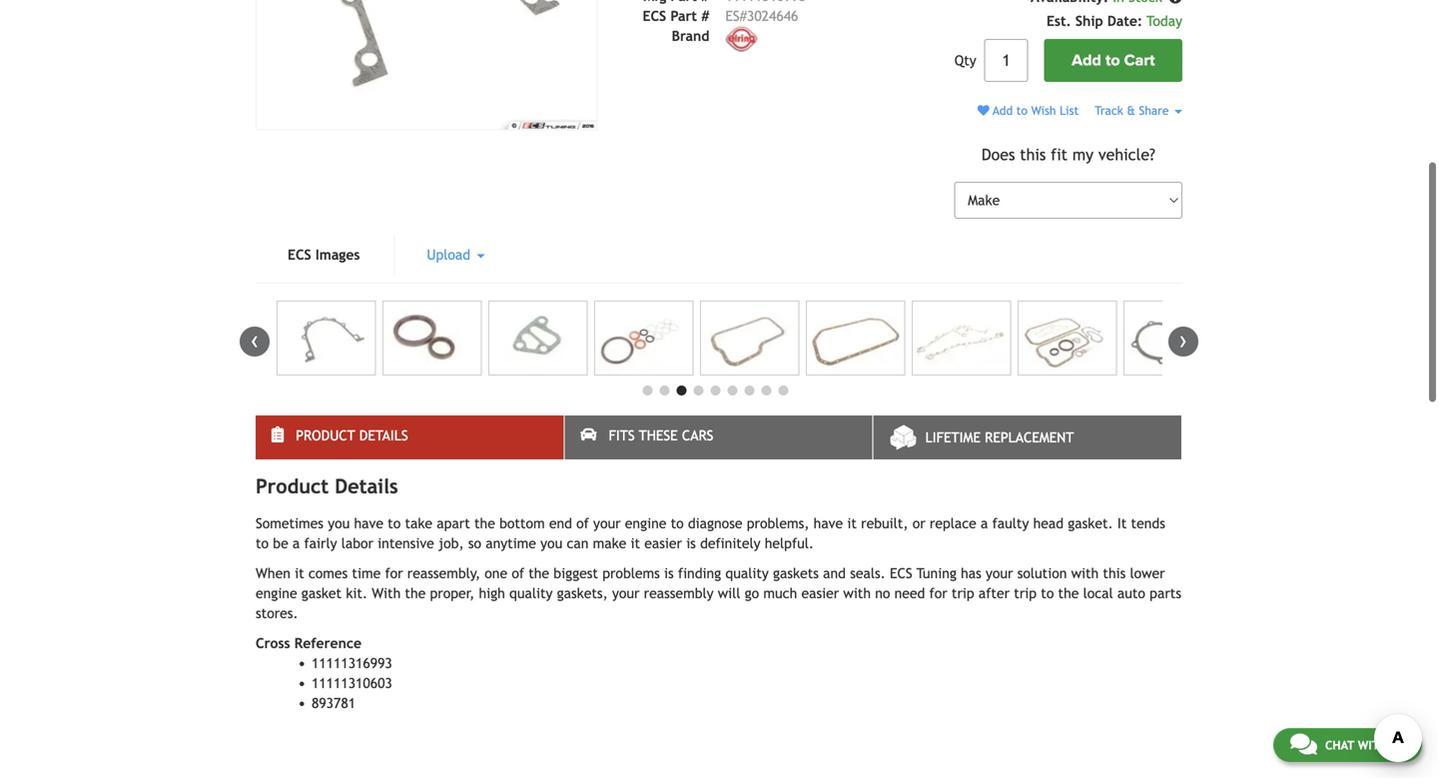 Task type: vqa. For each thing, say whether or not it's contained in the screenshot.
SIGN
no



Task type: describe. For each thing, give the bounding box(es) containing it.
us
[[1391, 738, 1406, 752]]

rebuilt,
[[861, 516, 909, 532]]

gaskets
[[773, 566, 819, 582]]

1 vertical spatial it
[[631, 536, 640, 552]]

problems
[[603, 566, 660, 582]]

cart
[[1125, 51, 1155, 70]]

date:
[[1108, 13, 1143, 29]]

add for add to wish list
[[993, 104, 1013, 118]]

0 vertical spatial details
[[359, 428, 408, 444]]

biggest
[[554, 566, 598, 582]]

engine inside sometimes you have to take apart the bottom end of your engine to diagnose problems, have it rebuilt, or replace a faulty head gasket. it tends to be a fairly labor intensive job, so anytime you can make it easier is definitely helpful.
[[625, 516, 667, 532]]

when
[[256, 566, 291, 582]]

comments image
[[1291, 732, 1318, 756]]

1 vertical spatial your
[[986, 566, 1013, 582]]

ecs images link
[[256, 235, 392, 275]]

chat with us link
[[1274, 728, 1423, 762]]

so
[[468, 536, 482, 552]]

or
[[913, 516, 926, 532]]

make
[[593, 536, 627, 552]]

helpful.
[[765, 536, 814, 552]]

add to wish list
[[990, 104, 1079, 118]]

ecs for ecs part #
[[643, 8, 667, 24]]

add to cart button
[[1045, 39, 1183, 82]]

ecs for ecs images
[[288, 247, 311, 263]]

it
[[1118, 516, 1127, 532]]

proper,
[[430, 586, 475, 602]]

‹
[[251, 327, 259, 353]]

problems,
[[747, 516, 810, 532]]

stores.
[[256, 606, 298, 622]]

replace
[[930, 516, 977, 532]]

1 horizontal spatial for
[[930, 586, 948, 602]]

auto
[[1118, 586, 1146, 602]]

head
[[1034, 516, 1064, 532]]

3024646
[[747, 8, 799, 24]]

solution
[[1018, 566, 1067, 582]]

est.
[[1047, 13, 1072, 29]]

anytime
[[486, 536, 536, 552]]

es# 3024646 brand
[[672, 8, 799, 44]]

of inside when it comes time for reassembly, one of the biggest problems is finding quality gaskets and seals. ecs tuning has your solution with this lower engine gasket kit. with the proper, high quality gaskets, your reassembly will go much easier with no need for trip after trip to the local auto parts stores.
[[512, 566, 524, 582]]

0 vertical spatial it
[[848, 516, 857, 532]]

reassembly
[[644, 586, 714, 602]]

when it comes time for reassembly, one of the biggest problems is finding quality gaskets and seals. ecs tuning has your solution with this lower engine gasket kit. with the proper, high quality gaskets, your reassembly will go much easier with no need for trip after trip to the local auto parts stores.
[[256, 566, 1182, 622]]

these
[[639, 428, 678, 444]]

reassembly,
[[407, 566, 481, 582]]

tends
[[1131, 516, 1166, 532]]

gasket.
[[1068, 516, 1114, 532]]

0 horizontal spatial quality
[[510, 586, 553, 602]]

ship
[[1076, 13, 1104, 29]]

wish
[[1032, 104, 1056, 118]]

to inside when it comes time for reassembly, one of the biggest problems is finding quality gaskets and seals. ecs tuning has your solution with this lower engine gasket kit. with the proper, high quality gaskets, your reassembly will go much easier with no need for trip after trip to the local auto parts stores.
[[1041, 586, 1054, 602]]

add for add to cart
[[1072, 51, 1102, 70]]

share
[[1139, 104, 1169, 118]]

ecs inside when it comes time for reassembly, one of the biggest problems is finding quality gaskets and seals. ecs tuning has your solution with this lower engine gasket kit. with the proper, high quality gaskets, your reassembly will go much easier with no need for trip after trip to the local auto parts stores.
[[890, 566, 913, 582]]

need
[[895, 586, 925, 602]]

fits these cars link
[[565, 416, 873, 460]]

today
[[1147, 13, 1183, 29]]

fits these cars
[[609, 428, 714, 444]]

finding
[[678, 566, 721, 582]]

ecs images
[[288, 247, 360, 263]]

track & share
[[1095, 104, 1173, 118]]

end
[[549, 516, 572, 532]]

893781
[[312, 695, 356, 711]]

product details link
[[256, 416, 564, 460]]

0 vertical spatial a
[[981, 516, 988, 532]]

is inside when it comes time for reassembly, one of the biggest problems is finding quality gaskets and seals. ecs tuning has your solution with this lower engine gasket kit. with the proper, high quality gaskets, your reassembly will go much easier with no need for trip after trip to the local auto parts stores.
[[664, 566, 674, 582]]

images
[[316, 247, 360, 263]]

bottom
[[500, 516, 545, 532]]

no
[[875, 586, 891, 602]]

to left diagnose
[[671, 516, 684, 532]]

vehicle?
[[1099, 145, 1156, 164]]

diagnose
[[688, 516, 743, 532]]

1 horizontal spatial with
[[1072, 566, 1099, 582]]

this inside when it comes time for reassembly, one of the biggest problems is finding quality gaskets and seals. ecs tuning has your solution with this lower engine gasket kit. with the proper, high quality gaskets, your reassembly will go much easier with no need for trip after trip to the local auto parts stores.
[[1103, 566, 1126, 582]]

the left the biggest on the bottom left of page
[[529, 566, 550, 582]]

ecs part #
[[643, 8, 710, 24]]

11111310603
[[312, 676, 392, 691]]

#
[[702, 8, 710, 24]]

› link
[[1169, 327, 1199, 357]]

lower
[[1130, 566, 1165, 582]]

2 have from the left
[[814, 516, 843, 532]]

apart
[[437, 516, 470, 532]]

cross
[[256, 636, 290, 652]]

es#
[[726, 8, 747, 24]]

much
[[764, 586, 797, 602]]



Task type: locate. For each thing, give the bounding box(es) containing it.
quality right high
[[510, 586, 553, 602]]

have up helpful.
[[814, 516, 843, 532]]

1 horizontal spatial a
[[981, 516, 988, 532]]

0 vertical spatial add
[[1072, 51, 1102, 70]]

parts
[[1150, 586, 1182, 602]]

gaskets,
[[557, 586, 608, 602]]

2 horizontal spatial with
[[1358, 738, 1388, 752]]

to left wish
[[1017, 104, 1028, 118]]

easier for much
[[802, 586, 839, 602]]

has
[[961, 566, 982, 582]]

your
[[593, 516, 621, 532], [986, 566, 1013, 582], [612, 586, 640, 602]]

and
[[823, 566, 846, 582]]

this
[[1020, 145, 1046, 164], [1103, 566, 1126, 582]]

1 vertical spatial product details
[[256, 475, 398, 498]]

of up the can
[[577, 516, 589, 532]]

1 vertical spatial ecs
[[288, 247, 311, 263]]

your down problems
[[612, 586, 640, 602]]

take
[[405, 516, 433, 532]]

my
[[1073, 145, 1094, 164]]

1 vertical spatial for
[[930, 586, 948, 602]]

elring image
[[726, 26, 758, 52]]

0 vertical spatial quality
[[726, 566, 769, 582]]

0 horizontal spatial engine
[[256, 586, 297, 602]]

engine inside when it comes time for reassembly, one of the biggest problems is finding quality gaskets and seals. ecs tuning has your solution with this lower engine gasket kit. with the proper, high quality gaskets, your reassembly will go much easier with no need for trip after trip to the local auto parts stores.
[[256, 586, 297, 602]]

2 horizontal spatial it
[[848, 516, 857, 532]]

time
[[352, 566, 381, 582]]

add right heart 'icon'
[[993, 104, 1013, 118]]

None text field
[[985, 39, 1029, 82]]

you up fairly at left
[[328, 516, 350, 532]]

add down ship
[[1072, 51, 1102, 70]]

does this fit my vehicle?
[[982, 145, 1156, 164]]

0 horizontal spatial a
[[293, 536, 300, 552]]

to left cart
[[1106, 51, 1120, 70]]

will
[[718, 586, 741, 602]]

for up the with
[[385, 566, 403, 582]]

0 vertical spatial engine
[[625, 516, 667, 532]]

high
[[479, 586, 505, 602]]

es#3024646 - 11111316993 - e30 m3 engine block gasket set - complete lower engine gasket set - elring - bmw image
[[256, 0, 598, 130], [277, 301, 376, 376], [383, 301, 482, 376], [489, 301, 588, 376], [594, 301, 694, 376], [700, 301, 800, 376], [806, 301, 905, 376], [912, 301, 1011, 376], [1018, 301, 1117, 376], [1124, 301, 1223, 376]]

est. ship date: today
[[1047, 13, 1183, 29]]

1 vertical spatial quality
[[510, 586, 553, 602]]

reference
[[294, 636, 362, 652]]

with
[[372, 586, 401, 602]]

heart image
[[978, 105, 990, 117]]

a right the be
[[293, 536, 300, 552]]

2 vertical spatial it
[[295, 566, 304, 582]]

ecs left part
[[643, 8, 667, 24]]

ecs
[[643, 8, 667, 24], [288, 247, 311, 263], [890, 566, 913, 582]]

after
[[979, 586, 1010, 602]]

1 vertical spatial of
[[512, 566, 524, 582]]

details
[[359, 428, 408, 444], [335, 475, 398, 498]]

your up after
[[986, 566, 1013, 582]]

with left us
[[1358, 738, 1388, 752]]

to left the be
[[256, 536, 269, 552]]

sometimes
[[256, 516, 324, 532]]

1 vertical spatial details
[[335, 475, 398, 498]]

1 horizontal spatial easier
[[802, 586, 839, 602]]

product details
[[296, 428, 408, 444], [256, 475, 398, 498]]

to up intensive
[[388, 516, 401, 532]]

it left "rebuilt,"
[[848, 516, 857, 532]]

0 vertical spatial product
[[296, 428, 355, 444]]

easier down and
[[802, 586, 839, 602]]

0 vertical spatial with
[[1072, 566, 1099, 582]]

&
[[1127, 104, 1136, 118]]

add to wish list link
[[978, 104, 1079, 118]]

faulty
[[993, 516, 1029, 532]]

0 vertical spatial product details
[[296, 428, 408, 444]]

this left fit
[[1020, 145, 1046, 164]]

comes
[[309, 566, 348, 582]]

0 horizontal spatial ecs
[[288, 247, 311, 263]]

1 horizontal spatial is
[[687, 536, 696, 552]]

1 horizontal spatial trip
[[1014, 586, 1037, 602]]

have
[[354, 516, 384, 532], [814, 516, 843, 532]]

trip down has
[[952, 586, 975, 602]]

1 horizontal spatial you
[[541, 536, 563, 552]]

product inside the product details link
[[296, 428, 355, 444]]

‹ link
[[240, 327, 270, 357]]

the left local
[[1059, 586, 1079, 602]]

this up local
[[1103, 566, 1126, 582]]

0 horizontal spatial trip
[[952, 586, 975, 602]]

add inside button
[[1072, 51, 1102, 70]]

0 horizontal spatial you
[[328, 516, 350, 532]]

the inside sometimes you have to take apart the bottom end of your engine to diagnose problems, have it rebuilt, or replace a faulty head gasket. it tends to be a fairly labor intensive job, so anytime you can make it easier is definitely helpful.
[[475, 516, 495, 532]]

2 vertical spatial ecs
[[890, 566, 913, 582]]

you down the end
[[541, 536, 563, 552]]

the up 'so'
[[475, 516, 495, 532]]

qty
[[955, 53, 977, 69]]

0 horizontal spatial have
[[354, 516, 384, 532]]

1 vertical spatial easier
[[802, 586, 839, 602]]

is inside sometimes you have to take apart the bottom end of your engine to diagnose problems, have it rebuilt, or replace a faulty head gasket. it tends to be a fairly labor intensive job, so anytime you can make it easier is definitely helpful.
[[687, 536, 696, 552]]

1 vertical spatial with
[[844, 586, 871, 602]]

add to cart
[[1072, 51, 1155, 70]]

2 horizontal spatial ecs
[[890, 566, 913, 582]]

sometimes you have to take apart the bottom end of your engine to diagnose problems, have it rebuilt, or replace a faulty head gasket. it tends to be a fairly labor intensive job, so anytime you can make it easier is definitely helpful.
[[256, 516, 1166, 552]]

0 horizontal spatial with
[[844, 586, 871, 602]]

intensive
[[378, 536, 434, 552]]

cross reference 11111316993 11111310603 893781
[[256, 636, 392, 711]]

ecs left images
[[288, 247, 311, 263]]

2 vertical spatial with
[[1358, 738, 1388, 752]]

kit.
[[346, 586, 368, 602]]

2 vertical spatial your
[[612, 586, 640, 602]]

easier inside sometimes you have to take apart the bottom end of your engine to diagnose problems, have it rebuilt, or replace a faulty head gasket. it tends to be a fairly labor intensive job, so anytime you can make it easier is definitely helpful.
[[645, 536, 682, 552]]

1 horizontal spatial quality
[[726, 566, 769, 582]]

it
[[848, 516, 857, 532], [631, 536, 640, 552], [295, 566, 304, 582]]

upload
[[427, 247, 475, 263]]

engine up "stores." at the bottom left of page
[[256, 586, 297, 602]]

1 horizontal spatial engine
[[625, 516, 667, 532]]

list
[[1060, 104, 1079, 118]]

track & share button
[[1095, 104, 1183, 118]]

0 vertical spatial you
[[328, 516, 350, 532]]

go
[[745, 586, 759, 602]]

0 horizontal spatial this
[[1020, 145, 1046, 164]]

the
[[475, 516, 495, 532], [529, 566, 550, 582], [405, 586, 426, 602], [1059, 586, 1079, 602]]

1 horizontal spatial of
[[577, 516, 589, 532]]

1 vertical spatial a
[[293, 536, 300, 552]]

have up labor
[[354, 516, 384, 532]]

1 vertical spatial is
[[664, 566, 674, 582]]

with
[[1072, 566, 1099, 582], [844, 586, 871, 602], [1358, 738, 1388, 752]]

brand
[[672, 28, 710, 44]]

engine up make
[[625, 516, 667, 532]]

0 horizontal spatial add
[[993, 104, 1013, 118]]

gasket
[[302, 586, 342, 602]]

›
[[1180, 327, 1188, 353]]

1 vertical spatial this
[[1103, 566, 1126, 582]]

a left faulty
[[981, 516, 988, 532]]

1 horizontal spatial it
[[631, 536, 640, 552]]

question circle image
[[1169, 0, 1183, 4]]

0 vertical spatial your
[[593, 516, 621, 532]]

trip down solution on the bottom right of the page
[[1014, 586, 1037, 602]]

to down solution on the bottom right of the page
[[1041, 586, 1054, 602]]

chat
[[1326, 738, 1355, 752]]

easier for it
[[645, 536, 682, 552]]

replacement
[[985, 430, 1074, 446]]

a
[[981, 516, 988, 532], [293, 536, 300, 552]]

1 vertical spatial product
[[256, 475, 329, 498]]

tuning
[[917, 566, 957, 582]]

of right one
[[512, 566, 524, 582]]

0 vertical spatial is
[[687, 536, 696, 552]]

labor
[[341, 536, 374, 552]]

trip
[[952, 586, 975, 602], [1014, 586, 1037, 602]]

lifetime
[[926, 430, 981, 446]]

1 horizontal spatial ecs
[[643, 8, 667, 24]]

1 trip from the left
[[952, 586, 975, 602]]

you
[[328, 516, 350, 532], [541, 536, 563, 552]]

0 horizontal spatial of
[[512, 566, 524, 582]]

your inside sometimes you have to take apart the bottom end of your engine to diagnose problems, have it rebuilt, or replace a faulty head gasket. it tends to be a fairly labor intensive job, so anytime you can make it easier is definitely helpful.
[[593, 516, 621, 532]]

details up labor
[[335, 475, 398, 498]]

chat with us
[[1326, 738, 1406, 752]]

fits
[[609, 428, 635, 444]]

1 horizontal spatial this
[[1103, 566, 1126, 582]]

1 have from the left
[[354, 516, 384, 532]]

1 vertical spatial engine
[[256, 586, 297, 602]]

fairly
[[304, 536, 337, 552]]

for down tuning
[[930, 586, 948, 602]]

1 horizontal spatial have
[[814, 516, 843, 532]]

job,
[[439, 536, 464, 552]]

1 vertical spatial add
[[993, 104, 1013, 118]]

0 vertical spatial this
[[1020, 145, 1046, 164]]

easier up problems
[[645, 536, 682, 552]]

fit
[[1051, 145, 1068, 164]]

lifetime replacement
[[926, 430, 1074, 446]]

local
[[1084, 586, 1114, 602]]

the right the with
[[405, 586, 426, 602]]

0 vertical spatial ecs
[[643, 8, 667, 24]]

0 vertical spatial for
[[385, 566, 403, 582]]

part
[[671, 8, 697, 24]]

with up local
[[1072, 566, 1099, 582]]

your up make
[[593, 516, 621, 532]]

0 horizontal spatial easier
[[645, 536, 682, 552]]

0 horizontal spatial is
[[664, 566, 674, 582]]

2 trip from the left
[[1014, 586, 1037, 602]]

1 vertical spatial you
[[541, 536, 563, 552]]

details up take
[[359, 428, 408, 444]]

be
[[273, 536, 288, 552]]

is up reassembly
[[664, 566, 674, 582]]

does
[[982, 145, 1015, 164]]

upload button
[[395, 235, 517, 275]]

easier inside when it comes time for reassembly, one of the biggest problems is finding quality gaskets and seals. ecs tuning has your solution with this lower engine gasket kit. with the proper, high quality gaskets, your reassembly will go much easier with no need for trip after trip to the local auto parts stores.
[[802, 586, 839, 602]]

with down 'seals.'
[[844, 586, 871, 602]]

1 horizontal spatial add
[[1072, 51, 1102, 70]]

0 horizontal spatial for
[[385, 566, 403, 582]]

it right make
[[631, 536, 640, 552]]

for
[[385, 566, 403, 582], [930, 586, 948, 602]]

one
[[485, 566, 508, 582]]

of
[[577, 516, 589, 532], [512, 566, 524, 582]]

track
[[1095, 104, 1124, 118]]

0 vertical spatial easier
[[645, 536, 682, 552]]

to inside button
[[1106, 51, 1120, 70]]

ecs up need
[[890, 566, 913, 582]]

seals.
[[850, 566, 886, 582]]

11111316993
[[312, 656, 392, 672]]

0 horizontal spatial it
[[295, 566, 304, 582]]

it inside when it comes time for reassembly, one of the biggest problems is finding quality gaskets and seals. ecs tuning has your solution with this lower engine gasket kit. with the proper, high quality gaskets, your reassembly will go much easier with no need for trip after trip to the local auto parts stores.
[[295, 566, 304, 582]]

is up "finding" at bottom
[[687, 536, 696, 552]]

quality up go
[[726, 566, 769, 582]]

of inside sometimes you have to take apart the bottom end of your engine to diagnose problems, have it rebuilt, or replace a faulty head gasket. it tends to be a fairly labor intensive job, so anytime you can make it easier is definitely helpful.
[[577, 516, 589, 532]]

it right when
[[295, 566, 304, 582]]

0 vertical spatial of
[[577, 516, 589, 532]]



